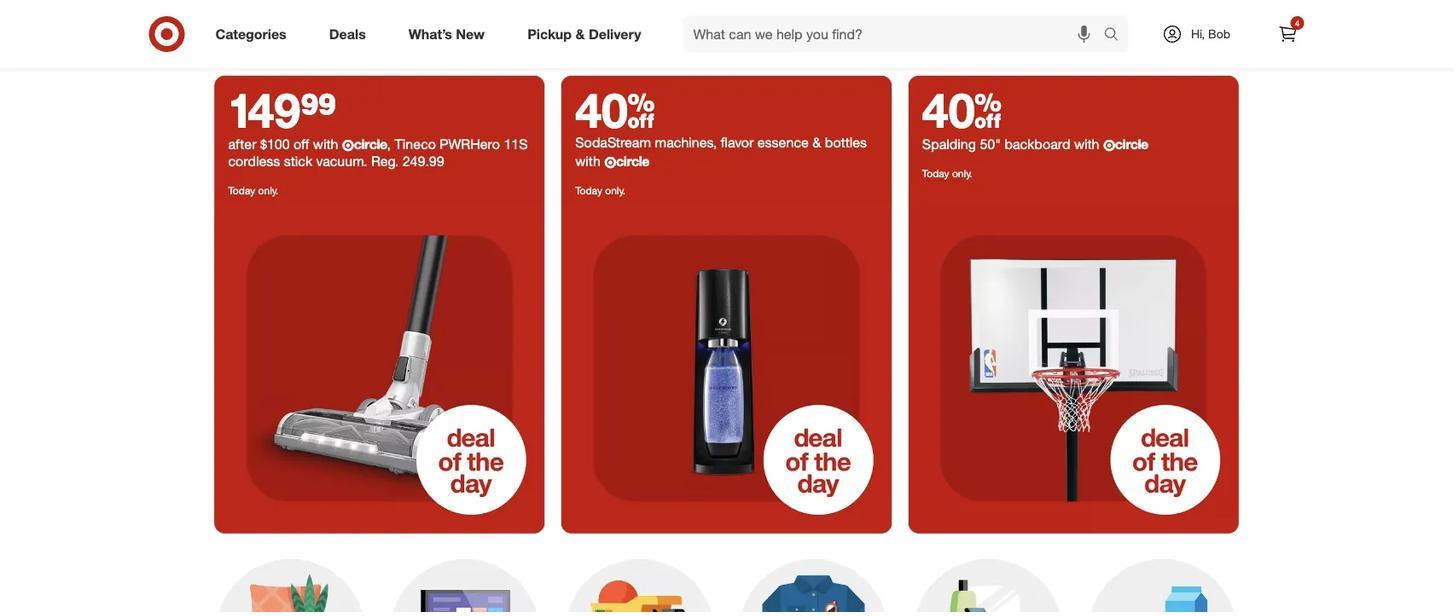 Task type: vqa. For each thing, say whether or not it's contained in the screenshot.
team in Your W-2 Tax Statement Is Used To File Your Federal, State, And Local Income Taxes. It Provides Yearly Wage And Tax Information To Team Members, The Social Security Administration, The Internal Revenue Service (Irs), And State/Local Government
no



Task type: locate. For each thing, give the bounding box(es) containing it.
today down cordless
[[228, 184, 255, 197]]

1 horizontal spatial 40
[[923, 81, 1002, 139]]

$100
[[260, 136, 290, 153]]

today only. down sodastream in the top left of the page
[[575, 184, 626, 197]]

today
[[923, 167, 950, 180], [228, 184, 255, 197], [575, 184, 603, 197]]

cordless
[[228, 153, 280, 170]]

& right pickup
[[576, 26, 585, 42]]

today for sodastream machines, flavor essence & bottles with
[[575, 184, 603, 197]]

sodastream machines, flavor essence & bottles with
[[575, 135, 867, 170]]

1 horizontal spatial with
[[575, 153, 601, 170]]

2 horizontal spatial circle
[[1116, 136, 1149, 153]]

only. down sodastream in the top left of the page
[[605, 184, 626, 197]]

today only.
[[923, 167, 973, 180], [228, 184, 279, 197], [575, 184, 626, 197]]

only. down cordless
[[258, 184, 279, 197]]

&
[[576, 26, 585, 42], [813, 135, 821, 151]]

2 horizontal spatial today
[[923, 167, 950, 180]]

99
[[301, 81, 337, 139]]

only.
[[953, 167, 973, 180], [258, 184, 279, 197], [605, 184, 626, 197]]

40
[[575, 81, 655, 139], [923, 81, 1002, 139]]

today down sodastream in the top left of the page
[[575, 184, 603, 197]]

40 down 'delivery'
[[575, 81, 655, 139]]

backboard
[[1005, 136, 1071, 153]]

4
[[1296, 17, 1300, 28]]

1 horizontal spatial circle
[[616, 153, 650, 170]]

1 40 from the left
[[575, 81, 655, 139]]

today only. down cordless
[[228, 184, 279, 197]]

pwrhero
[[440, 136, 500, 153]]

categories
[[216, 26, 287, 42]]

What can we help you find? suggestions appear below search field
[[683, 15, 1108, 53]]

target deal of the day image
[[215, 0, 1239, 59], [909, 204, 1239, 534], [215, 204, 545, 534], [562, 204, 892, 534]]

0 horizontal spatial 40
[[575, 81, 655, 139]]

spalding
[[923, 136, 976, 153]]

sodastream
[[575, 135, 651, 151]]

today only. for spalding 50" backboard with
[[923, 167, 973, 180]]

today only. for after $100 off with
[[228, 184, 279, 197]]

2 40 from the left
[[923, 81, 1002, 139]]

0 vertical spatial &
[[576, 26, 585, 42]]

what's
[[409, 26, 452, 42]]

11s
[[504, 136, 528, 153]]

with
[[313, 136, 338, 153], [1075, 136, 1100, 153], [575, 153, 601, 170]]

only. for spalding
[[953, 167, 973, 180]]

1 horizontal spatial today
[[575, 184, 603, 197]]

249.99
[[403, 153, 444, 170]]

0 horizontal spatial &
[[576, 26, 585, 42]]

with for off
[[313, 136, 338, 153]]

circle
[[354, 136, 387, 153], [1116, 136, 1149, 153], [616, 153, 650, 170]]

0 horizontal spatial today
[[228, 184, 255, 197]]

4 link
[[1270, 15, 1307, 53]]

with right the backboard on the top right
[[1075, 136, 1100, 153]]

today down the spalding
[[923, 167, 950, 180]]

0 horizontal spatial circle
[[354, 136, 387, 153]]

0 horizontal spatial with
[[313, 136, 338, 153]]

1 vertical spatial &
[[813, 135, 821, 151]]

2 horizontal spatial only.
[[953, 167, 973, 180]]

149 99
[[228, 81, 337, 139]]

2 horizontal spatial with
[[1075, 136, 1100, 153]]

40 left the backboard on the top right
[[923, 81, 1002, 139]]

new
[[456, 26, 485, 42]]

machines,
[[655, 135, 717, 151]]

& inside sodastream machines, flavor essence & bottles with
[[813, 135, 821, 151]]

with down sodastream in the top left of the page
[[575, 153, 601, 170]]

1 horizontal spatial only.
[[605, 184, 626, 197]]

& left bottles
[[813, 135, 821, 151]]

pickup & delivery
[[528, 26, 642, 42]]

0 horizontal spatial today only.
[[228, 184, 279, 197]]

40 for sodastream
[[575, 81, 655, 139]]

today only. down the spalding
[[923, 167, 973, 180]]

2 horizontal spatial today only.
[[923, 167, 973, 180]]

1 horizontal spatial today only.
[[575, 184, 626, 197]]

circle for after $100 off with
[[354, 136, 387, 153]]

0 horizontal spatial only.
[[258, 184, 279, 197]]

after $100 off with
[[228, 136, 342, 153]]

only. down the spalding
[[953, 167, 973, 180]]

with up vacuum.
[[313, 136, 338, 153]]

off
[[294, 136, 309, 153]]

search
[[1096, 27, 1138, 44]]

1 horizontal spatial &
[[813, 135, 821, 151]]

circle for spalding 50" backboard with
[[1116, 136, 1149, 153]]



Task type: describe. For each thing, give the bounding box(es) containing it.
50"
[[980, 136, 1001, 153]]

categories link
[[201, 15, 308, 53]]

today for after $100 off with
[[228, 184, 255, 197]]

spalding 50" backboard with
[[923, 136, 1104, 153]]

today for spalding 50" backboard with
[[923, 167, 950, 180]]

,
[[387, 136, 391, 153]]

only. for sodastream
[[605, 184, 626, 197]]

vacuum.
[[316, 153, 367, 170]]

tineco
[[395, 136, 436, 153]]

essence
[[758, 135, 809, 151]]

reg.
[[371, 153, 399, 170]]

with for backboard
[[1075, 136, 1100, 153]]

target deal of the day image for after $100 off with
[[215, 204, 545, 534]]

, tineco pwrhero 11s cordless stick vacuum. reg. 249.99
[[228, 136, 528, 170]]

bob
[[1209, 26, 1231, 41]]

stick
[[284, 153, 313, 170]]

only. for after
[[258, 184, 279, 197]]

deals link
[[315, 15, 387, 53]]

with inside sodastream machines, flavor essence & bottles with
[[575, 153, 601, 170]]

what's new link
[[394, 15, 506, 53]]

today only. for sodastream machines, flavor essence & bottles with
[[575, 184, 626, 197]]

& inside "link"
[[576, 26, 585, 42]]

delivery
[[589, 26, 642, 42]]

hi,
[[1192, 26, 1206, 41]]

circle for sodastream machines, flavor essence & bottles with
[[616, 153, 650, 170]]

pickup
[[528, 26, 572, 42]]

40 for spalding
[[923, 81, 1002, 139]]

after
[[228, 136, 257, 153]]

flavor
[[721, 135, 754, 151]]

deals
[[329, 26, 366, 42]]

search button
[[1096, 15, 1138, 56]]

149
[[228, 81, 301, 139]]

target deal of the day image for spalding 50" backboard with
[[909, 204, 1239, 534]]

pickup & delivery link
[[513, 15, 663, 53]]

bottles
[[825, 135, 867, 151]]

what's new
[[409, 26, 485, 42]]

hi, bob
[[1192, 26, 1231, 41]]

target deal of the day image for sodastream machines, flavor essence & bottles with
[[562, 204, 892, 534]]



